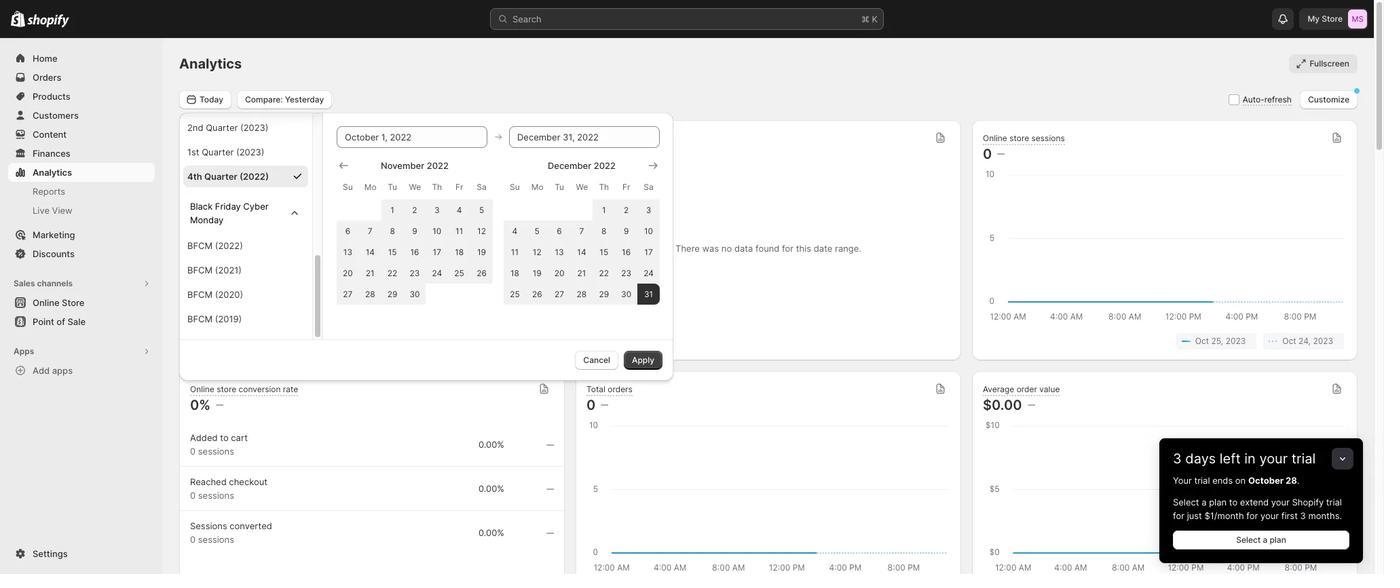 Task type: describe. For each thing, give the bounding box(es) containing it.
0 horizontal spatial $0.00
[[190, 146, 229, 162]]

1 horizontal spatial 18 button
[[504, 263, 526, 284]]

wednesday element for november
[[404, 175, 426, 199]]

reports
[[33, 186, 65, 197]]

0 inside added to cart 0 sessions
[[190, 446, 196, 457]]

auto-refresh
[[1243, 94, 1292, 105]]

select a plan link
[[1174, 531, 1350, 550]]

in
[[1245, 451, 1256, 467]]

1st
[[187, 146, 199, 157]]

2 20 from the left
[[555, 268, 565, 278]]

analytics link
[[8, 163, 155, 182]]

finances
[[33, 148, 70, 159]]

quarter for 4th
[[204, 171, 237, 182]]

1 27 button from the left
[[337, 284, 359, 305]]

3 button for december 2022
[[638, 199, 660, 220]]

add apps button
[[8, 361, 155, 380]]

1 21 from the left
[[366, 268, 375, 278]]

1 28 button from the left
[[359, 284, 382, 305]]

total
[[587, 384, 606, 394]]

to inside select a plan to extend your shopify trial for just $1/month for your first 3 months.
[[1230, 497, 1238, 508]]

1 yyyy-mm-dd text field from the left
[[337, 126, 488, 148]]

tu for november
[[388, 182, 397, 192]]

1 vertical spatial trial
[[1195, 475, 1211, 486]]

0 horizontal spatial 26 button
[[471, 263, 493, 284]]

marketing link
[[8, 225, 155, 245]]

2 yyyy-mm-dd text field from the left
[[509, 126, 660, 148]]

quarter for 1st
[[202, 146, 234, 157]]

point of sale link
[[8, 312, 155, 331]]

1 6 button from the left
[[337, 220, 359, 241]]

0 horizontal spatial 11 button
[[448, 220, 471, 241]]

0 down online store sessions dropdown button
[[983, 146, 993, 162]]

first
[[1282, 511, 1299, 522]]

mo for december
[[532, 182, 544, 192]]

2 27 from the left
[[555, 289, 565, 299]]

there was no data found for this date range. button
[[576, 120, 962, 361]]

sessions inside dropdown button
[[1032, 133, 1065, 143]]

1 horizontal spatial 5 button
[[526, 220, 549, 241]]

2 23 button from the left
[[616, 263, 638, 284]]

no change image for total
[[601, 400, 609, 411]]

sessions inside sessions converted 0 sessions
[[198, 535, 234, 545]]

4 oct from the left
[[1283, 336, 1297, 346]]

cart
[[231, 433, 248, 444]]

1 21 button from the left
[[359, 263, 382, 284]]

my
[[1308, 14, 1320, 24]]

1 23 button from the left
[[404, 263, 426, 284]]

live view link
[[8, 201, 155, 220]]

2 30 button from the left
[[616, 284, 638, 305]]

sessions converted 0 sessions
[[190, 521, 272, 545]]

0 vertical spatial 11
[[456, 226, 463, 236]]

5 for leftmost 5 button
[[479, 205, 484, 215]]

24, for $0.00
[[506, 336, 518, 346]]

4 for the left 4 button
[[457, 205, 462, 215]]

select a plan to extend your shopify trial for just $1/month for your first 3 months.
[[1174, 497, 1343, 522]]

3 button for november 2022
[[426, 199, 448, 220]]

apps button
[[8, 342, 155, 361]]

1 horizontal spatial shopify image
[[27, 14, 69, 28]]

months.
[[1309, 511, 1343, 522]]

sessions
[[190, 521, 227, 532]]

2 15 button from the left
[[593, 241, 616, 263]]

october
[[1249, 475, 1284, 486]]

2 13 from the left
[[555, 247, 564, 257]]

saturday element for december 2022
[[638, 175, 660, 199]]

point
[[33, 317, 54, 327]]

just
[[1188, 511, 1203, 522]]

2 24 from the left
[[644, 268, 654, 278]]

extend
[[1241, 497, 1270, 508]]

2 14 button from the left
[[571, 241, 593, 263]]

days
[[1186, 451, 1217, 467]]

bfcm (2022)
[[187, 240, 243, 251]]

oct 24, 2023 for 0
[[1283, 336, 1334, 346]]

th for december 2022
[[599, 182, 609, 192]]

28 for 2nd 28 button from the left
[[577, 289, 587, 299]]

28 inside 3 days left in your trial element
[[1286, 475, 1298, 486]]

marketing
[[33, 230, 75, 240]]

0.00% for reached checkout
[[479, 484, 505, 494]]

2 vertical spatial your
[[1261, 511, 1280, 522]]

0%
[[190, 397, 211, 414]]

black friday cyber monday
[[190, 201, 269, 225]]

2 24 button from the left
[[638, 263, 660, 284]]

average order value button
[[983, 384, 1061, 396]]

november 2022
[[381, 160, 449, 171]]

(2023) for 2nd quarter (2023)
[[240, 122, 269, 133]]

3 days left in your trial button
[[1160, 439, 1364, 467]]

plan for select a plan to extend your shopify trial for just $1/month for your first 3 months.
[[1210, 497, 1227, 508]]

online store sessions
[[983, 133, 1065, 143]]

22 for first 22 button
[[388, 268, 398, 278]]

oct 24, 2023 for $0.00
[[490, 336, 541, 346]]

online store link
[[8, 293, 155, 312]]

0 horizontal spatial 4 button
[[448, 199, 471, 220]]

black friday cyber monday button
[[185, 194, 307, 232]]

online for 0%
[[190, 384, 215, 394]]

we for november
[[409, 182, 421, 192]]

3 days left in your trial
[[1174, 451, 1317, 467]]

(2022) inside button
[[240, 171, 269, 182]]

yesterday
[[285, 94, 324, 104]]

bfcm (2019) button
[[183, 308, 308, 330]]

0 vertical spatial no change image
[[998, 149, 1005, 160]]

1 button for december 2022
[[593, 199, 616, 220]]

online store button
[[0, 293, 163, 312]]

0 horizontal spatial 18 button
[[448, 241, 471, 263]]

november
[[381, 160, 425, 171]]

1 17 button from the left
[[426, 241, 448, 263]]

2 9 button from the left
[[616, 220, 638, 241]]

customize
[[1309, 94, 1350, 104]]

su for december
[[510, 182, 520, 192]]

2 27 button from the left
[[549, 284, 571, 305]]

2 17 from the left
[[645, 247, 653, 257]]

date
[[814, 243, 833, 254]]

0.00% for added to cart
[[479, 439, 505, 450]]

bfcm (2019)
[[187, 313, 242, 324]]

2 6 button from the left
[[549, 220, 571, 241]]

to inside added to cart 0 sessions
[[220, 433, 229, 444]]

fullscreen button
[[1290, 54, 1358, 73]]

oct 25, 2023 for 0
[[1196, 336, 1247, 346]]

content link
[[8, 125, 155, 144]]

1 20 button from the left
[[337, 263, 359, 284]]

sa for december 2022
[[644, 182, 654, 192]]

added to cart 0 sessions
[[190, 433, 248, 457]]

1 horizontal spatial 11 button
[[504, 241, 526, 263]]

(2019)
[[215, 313, 242, 324]]

friday element for december 2022
[[616, 175, 638, 199]]

0 vertical spatial analytics
[[179, 56, 242, 72]]

fullscreen
[[1310, 58, 1350, 69]]

2 8 button from the left
[[593, 220, 616, 241]]

data
[[735, 243, 753, 254]]

1 16 button from the left
[[404, 241, 426, 263]]

2 horizontal spatial for
[[1247, 511, 1259, 522]]

sales channels
[[14, 278, 73, 289]]

we for december
[[576, 182, 588, 192]]

2 13 button from the left
[[549, 241, 571, 263]]

1 vertical spatial 12
[[533, 247, 542, 257]]

2 2023 from the left
[[521, 336, 541, 346]]

1 horizontal spatial 25 button
[[504, 284, 526, 305]]

online store sessions button
[[983, 133, 1065, 145]]

add apps
[[33, 365, 73, 376]]

2022 for november 2022
[[427, 160, 449, 171]]

products
[[33, 91, 71, 102]]

1 for december 2022
[[602, 205, 606, 215]]

19 for the left 19 button
[[477, 247, 486, 257]]

online inside 'button'
[[33, 297, 60, 308]]

2nd
[[187, 122, 203, 133]]

store for my store
[[1323, 14, 1343, 24]]

2 9 from the left
[[624, 226, 629, 236]]

monday element for november
[[359, 175, 382, 199]]

settings link
[[8, 545, 155, 564]]

view
[[52, 205, 72, 216]]

wednesday element for december
[[571, 175, 593, 199]]

1 horizontal spatial for
[[1174, 511, 1185, 522]]

1 oct from the left
[[403, 336, 416, 346]]

0.00% for sessions converted
[[479, 528, 505, 539]]

found
[[756, 243, 780, 254]]

3 days left in your trial element
[[1160, 474, 1364, 564]]

total orders button
[[587, 384, 633, 396]]

range.
[[835, 243, 862, 254]]

1 horizontal spatial 4 button
[[504, 220, 526, 241]]

store for online store
[[62, 297, 84, 308]]

grid containing november
[[337, 159, 493, 305]]

no
[[722, 243, 732, 254]]

0 horizontal spatial shopify image
[[11, 11, 25, 27]]

grid containing december
[[504, 159, 660, 305]]

1 14 from the left
[[366, 247, 375, 257]]

1 horizontal spatial 19 button
[[526, 263, 549, 284]]

ends
[[1213, 475, 1234, 486]]

thursday element for december 2022
[[593, 175, 616, 199]]

1st quarter (2023)
[[187, 146, 265, 157]]

there was no data found for this date range.
[[676, 243, 862, 254]]

16 for 1st 16 button from the left
[[411, 247, 419, 257]]

2 17 button from the left
[[638, 241, 660, 263]]

apply button
[[624, 351, 663, 370]]

2nd quarter (2023)
[[187, 122, 269, 133]]

average order value
[[983, 384, 1061, 394]]

(2023) for 1st quarter (2023)
[[236, 146, 265, 157]]

trial inside select a plan to extend your shopify trial for just $1/month for your first 3 months.
[[1327, 497, 1343, 508]]

4 2023 from the left
[[1314, 336, 1334, 346]]

0 inside sessions converted 0 sessions
[[190, 535, 196, 545]]

sunday element for november 2022
[[337, 175, 359, 199]]

1 7 from the left
[[368, 226, 373, 236]]

0 horizontal spatial 12 button
[[471, 220, 493, 241]]

2 6 from the left
[[557, 226, 562, 236]]

0 inside reached checkout 0 sessions
[[190, 490, 196, 501]]

25, for $0.00
[[419, 336, 431, 346]]

3 for 3 "button" associated with november 2022
[[435, 205, 440, 215]]

31 button
[[638, 284, 660, 305]]

my store
[[1308, 14, 1343, 24]]

1 for november 2022
[[391, 205, 395, 215]]

your inside dropdown button
[[1260, 451, 1289, 467]]

1 horizontal spatial $0.00
[[983, 397, 1023, 414]]

1 15 button from the left
[[382, 241, 404, 263]]

your trial ends on october 28 .
[[1174, 475, 1300, 486]]

sessions inside added to cart 0 sessions
[[198, 446, 234, 457]]

monday element for december
[[526, 175, 549, 199]]

reached
[[190, 477, 227, 488]]

⌘
[[862, 14, 870, 24]]

oct 25, 2023 button for $0.00
[[384, 333, 464, 350]]

my store image
[[1349, 10, 1368, 29]]

0 vertical spatial 26
[[477, 268, 487, 278]]

29 for 2nd 29 button
[[599, 289, 609, 299]]

1 14 button from the left
[[359, 241, 382, 263]]

1 vertical spatial 25
[[510, 289, 520, 299]]

1 horizontal spatial 26 button
[[526, 284, 549, 305]]

2 21 from the left
[[578, 268, 586, 278]]

0 horizontal spatial 19 button
[[471, 241, 493, 263]]

customers link
[[8, 106, 155, 125]]

1 vertical spatial your
[[1272, 497, 1290, 508]]

settings
[[33, 549, 68, 560]]

2 22 button from the left
[[593, 263, 616, 284]]

channels
[[37, 278, 73, 289]]

bfcm (2020)
[[187, 289, 243, 300]]

apply
[[632, 355, 655, 365]]

sa for november 2022
[[477, 182, 487, 192]]

no change image for added to cart
[[547, 440, 554, 451]]

2 28 button from the left
[[571, 284, 593, 305]]

oct 24, 2023 button for 0
[[1264, 333, 1345, 350]]

1 vertical spatial 11
[[511, 247, 519, 257]]

0 vertical spatial 25
[[455, 268, 465, 278]]

black
[[190, 201, 213, 212]]

1 2023 from the left
[[433, 336, 453, 346]]

1 30 button from the left
[[404, 284, 426, 305]]

shopify
[[1293, 497, 1325, 508]]

1 9 button from the left
[[404, 220, 426, 241]]

3 for 3 "button" for december 2022
[[646, 205, 652, 215]]

1 8 button from the left
[[382, 220, 404, 241]]

1 24 button from the left
[[426, 263, 448, 284]]

orders
[[608, 384, 633, 394]]

for inside button
[[782, 243, 794, 254]]

1 30 from the left
[[410, 289, 420, 299]]



Task type: vqa. For each thing, say whether or not it's contained in the screenshot.


Task type: locate. For each thing, give the bounding box(es) containing it.
16 for 1st 16 button from the right
[[622, 247, 631, 257]]

28 button
[[359, 284, 382, 305], [571, 284, 593, 305]]

28
[[365, 289, 375, 299], [577, 289, 587, 299], [1286, 475, 1298, 486]]

friday element
[[448, 175, 471, 199], [616, 175, 638, 199]]

your
[[1260, 451, 1289, 467], [1272, 497, 1290, 508], [1261, 511, 1280, 522]]

2 15 from the left
[[600, 247, 609, 257]]

1 10 from the left
[[433, 226, 442, 236]]

0 horizontal spatial 2 button
[[404, 199, 426, 220]]

2 tu from the left
[[555, 182, 564, 192]]

1 vertical spatial $0.00
[[983, 397, 1023, 414]]

2 29 button from the left
[[593, 284, 616, 305]]

a up just
[[1202, 497, 1207, 508]]

1 1 from the left
[[391, 205, 395, 215]]

to left cart
[[220, 433, 229, 444]]

bfcm for bfcm (2022)
[[187, 240, 213, 251]]

tuesday element down december
[[549, 175, 571, 199]]

2 29 from the left
[[599, 289, 609, 299]]

9 button up 31 button
[[616, 220, 638, 241]]

2 22 from the left
[[599, 268, 609, 278]]

1 horizontal spatial 13 button
[[549, 241, 571, 263]]

was
[[703, 243, 719, 254]]

(2023) up 4th quarter (2022) button
[[236, 146, 265, 157]]

2 fr from the left
[[623, 182, 631, 192]]

1 horizontal spatial 25,
[[1212, 336, 1224, 346]]

plan for select a plan
[[1270, 535, 1287, 545]]

store for 0
[[1010, 133, 1030, 143]]

1 13 button from the left
[[337, 241, 359, 263]]

$0.00 down average
[[983, 397, 1023, 414]]

29 for second 29 button from the right
[[388, 289, 398, 299]]

1 vertical spatial online
[[33, 297, 60, 308]]

live
[[33, 205, 50, 216]]

a for select a plan
[[1264, 535, 1268, 545]]

thursday element for november 2022
[[426, 175, 448, 199]]

(2022) up the (2021)
[[215, 240, 243, 251]]

19
[[477, 247, 486, 257], [533, 268, 542, 278]]

conversion
[[239, 384, 281, 394]]

store inside dropdown button
[[217, 384, 237, 394]]

quarter down 1st quarter (2023)
[[204, 171, 237, 182]]

1 15 from the left
[[388, 247, 397, 257]]

1 horizontal spatial store
[[1010, 133, 1030, 143]]

bfcm down the monday
[[187, 240, 213, 251]]

oct 25, 2023 button for 0
[[1177, 333, 1257, 350]]

1 6 from the left
[[345, 226, 351, 236]]

2 oct 24, 2023 button from the left
[[1264, 333, 1345, 350]]

saturday element for november 2022
[[471, 175, 493, 199]]

bfcm down bfcm (2021)
[[187, 289, 213, 300]]

0 horizontal spatial 20 button
[[337, 263, 359, 284]]

18 for right 18 button
[[511, 268, 520, 278]]

3 oct from the left
[[1196, 336, 1210, 346]]

a down select a plan to extend your shopify trial for just $1/month for your first 3 months.
[[1264, 535, 1268, 545]]

bfcm for bfcm (2019)
[[187, 313, 213, 324]]

bfcm left (2019)
[[187, 313, 213, 324]]

$0.00 up 4th
[[190, 146, 229, 162]]

2 1 button from the left
[[593, 199, 616, 220]]

analytics down finances
[[33, 167, 72, 178]]

2 7 button from the left
[[571, 220, 593, 241]]

no change image
[[998, 149, 1005, 160], [547, 440, 554, 451], [547, 484, 554, 495]]

2022 right november
[[427, 160, 449, 171]]

25 button
[[448, 263, 471, 284], [504, 284, 526, 305]]

28 for second 28 button from the right
[[365, 289, 375, 299]]

2 vertical spatial trial
[[1327, 497, 1343, 508]]

2 14 from the left
[[578, 247, 587, 257]]

bfcm for bfcm (2020)
[[187, 289, 213, 300]]

0 horizontal spatial 17 button
[[426, 241, 448, 263]]

left
[[1220, 451, 1241, 467]]

we down the november 2022
[[409, 182, 421, 192]]

2 10 button from the left
[[638, 220, 660, 241]]

2 7 from the left
[[580, 226, 584, 236]]

1 vertical spatial 4
[[513, 226, 518, 236]]

1 horizontal spatial yyyy-mm-dd text field
[[509, 126, 660, 148]]

1 fr from the left
[[456, 182, 463, 192]]

today button
[[179, 90, 232, 109]]

0 horizontal spatial 30 button
[[404, 284, 426, 305]]

0 horizontal spatial su
[[343, 182, 353, 192]]

2 we from the left
[[576, 182, 588, 192]]

monday element down november
[[359, 175, 382, 199]]

1st quarter (2023) button
[[183, 141, 308, 163]]

16
[[411, 247, 419, 257], [622, 247, 631, 257]]

10 for 2nd 10 button
[[645, 226, 653, 236]]

2 2 button from the left
[[616, 199, 638, 220]]

0 horizontal spatial fr
[[456, 182, 463, 192]]

2 su from the left
[[510, 182, 520, 192]]

compare: yesterday
[[245, 94, 324, 104]]

1 tuesday element from the left
[[382, 175, 404, 199]]

finances link
[[8, 144, 155, 163]]

(2022) inside button
[[215, 240, 243, 251]]

bfcm inside button
[[187, 240, 213, 251]]

1 horizontal spatial 2 button
[[616, 199, 638, 220]]

2 8 from the left
[[602, 226, 607, 236]]

0 horizontal spatial 24
[[432, 268, 442, 278]]

store inside 'button'
[[62, 297, 84, 308]]

1 25, from the left
[[419, 336, 431, 346]]

tu for december
[[555, 182, 564, 192]]

online store conversion rate button
[[190, 384, 298, 396]]

2 3 button from the left
[[638, 199, 660, 220]]

for left just
[[1174, 511, 1185, 522]]

1 horizontal spatial online
[[190, 384, 215, 394]]

4 for 4 button to the right
[[513, 226, 518, 236]]

1 0.00% from the top
[[479, 439, 505, 450]]

friday element down the november 2022
[[448, 175, 471, 199]]

wednesday element
[[404, 175, 426, 199], [571, 175, 593, 199]]

today
[[200, 94, 223, 104]]

customize button
[[1301, 90, 1358, 109]]

oct 24, 2023 button for $0.00
[[471, 333, 552, 350]]

1 horizontal spatial oct 24, 2023 button
[[1264, 333, 1345, 350]]

grid
[[337, 159, 493, 305], [504, 159, 660, 305]]

compare: yesterday button
[[237, 90, 332, 109]]

sunday element for december 2022
[[504, 175, 526, 199]]

1 horizontal spatial 29 button
[[593, 284, 616, 305]]

monday element
[[359, 175, 382, 199], [526, 175, 549, 199]]

17
[[433, 247, 441, 257], [645, 247, 653, 257]]

december
[[548, 160, 592, 171]]

select
[[1174, 497, 1200, 508], [1237, 535, 1261, 545]]

10 for second 10 button from the right
[[433, 226, 442, 236]]

2 oct 24, 2023 from the left
[[1283, 336, 1334, 346]]

1 button down november
[[382, 199, 404, 220]]

1 button down december 2022
[[593, 199, 616, 220]]

2 25, from the left
[[1212, 336, 1224, 346]]

15
[[388, 247, 397, 257], [600, 247, 609, 257]]

2 friday element from the left
[[616, 175, 638, 199]]

1 oct 25, 2023 from the left
[[403, 336, 453, 346]]

store for 0%
[[217, 384, 237, 394]]

fr
[[456, 182, 463, 192], [623, 182, 631, 192]]

1 vertical spatial (2023)
[[236, 146, 265, 157]]

select down select a plan to extend your shopify trial for just $1/month for your first 3 months.
[[1237, 535, 1261, 545]]

2 20 button from the left
[[549, 263, 571, 284]]

tuesday element
[[382, 175, 404, 199], [549, 175, 571, 199]]

0 horizontal spatial 10 button
[[426, 220, 448, 241]]

1 vertical spatial 19
[[533, 268, 542, 278]]

tu down december
[[555, 182, 564, 192]]

average
[[983, 384, 1015, 394]]

1 13 from the left
[[344, 247, 353, 257]]

1 vertical spatial store
[[62, 297, 84, 308]]

1 monday element from the left
[[359, 175, 382, 199]]

0 vertical spatial $0.00
[[190, 146, 229, 162]]

analytics up today
[[179, 56, 242, 72]]

list for 0
[[986, 333, 1345, 350]]

1 vertical spatial store
[[217, 384, 237, 394]]

store inside dropdown button
[[1010, 133, 1030, 143]]

2 button down december 2022
[[616, 199, 638, 220]]

1 horizontal spatial fr
[[623, 182, 631, 192]]

2
[[412, 205, 417, 215], [624, 205, 629, 215]]

15 for second 15 button
[[600, 247, 609, 257]]

5 for the rightmost 5 button
[[535, 226, 540, 236]]

1 24 from the left
[[432, 268, 442, 278]]

1 oct 25, 2023 button from the left
[[384, 333, 464, 350]]

plan inside select a plan to extend your shopify trial for just $1/month for your first 3 months.
[[1210, 497, 1227, 508]]

0 horizontal spatial 5 button
[[471, 199, 493, 220]]

22 button
[[382, 263, 404, 284], [593, 263, 616, 284]]

1 horizontal spatial 24 button
[[638, 263, 660, 284]]

1 horizontal spatial 5
[[535, 226, 540, 236]]

9
[[412, 226, 417, 236], [624, 226, 629, 236]]

1 horizontal spatial 11
[[511, 247, 519, 257]]

online inside dropdown button
[[190, 384, 215, 394]]

1 down november
[[391, 205, 395, 215]]

1 horizontal spatial sa
[[644, 182, 654, 192]]

1 su from the left
[[343, 182, 353, 192]]

0 horizontal spatial a
[[1202, 497, 1207, 508]]

sales
[[14, 278, 35, 289]]

1 horizontal spatial monday element
[[526, 175, 549, 199]]

0 down total
[[587, 397, 596, 414]]

0 horizontal spatial 5
[[479, 205, 484, 215]]

1
[[391, 205, 395, 215], [602, 205, 606, 215]]

(2023)
[[240, 122, 269, 133], [236, 146, 265, 157]]

1 29 button from the left
[[382, 284, 404, 305]]

tuesday element for december 2022
[[549, 175, 571, 199]]

2 horizontal spatial online
[[983, 133, 1008, 143]]

oct 25, 2023 button
[[384, 333, 464, 350], [1177, 333, 1257, 350]]

store up the sale
[[62, 297, 84, 308]]

store
[[1010, 133, 1030, 143], [217, 384, 237, 394]]

sa
[[477, 182, 487, 192], [644, 182, 654, 192]]

saturday element
[[471, 175, 493, 199], [638, 175, 660, 199]]

22 for first 22 button from right
[[599, 268, 609, 278]]

discounts link
[[8, 245, 155, 264]]

sessions inside reached checkout 0 sessions
[[198, 490, 234, 501]]

1 horizontal spatial 29
[[599, 289, 609, 299]]

0 horizontal spatial 6
[[345, 226, 351, 236]]

0 horizontal spatial 23
[[410, 268, 420, 278]]

15 for 1st 15 button
[[388, 247, 397, 257]]

1 we from the left
[[409, 182, 421, 192]]

0 horizontal spatial 21 button
[[359, 263, 382, 284]]

1 7 button from the left
[[359, 220, 382, 241]]

18
[[455, 247, 464, 257], [511, 268, 520, 278]]

tuesday element for november 2022
[[382, 175, 404, 199]]

store right my
[[1323, 14, 1343, 24]]

monday element down december
[[526, 175, 549, 199]]

2022 for december 2022
[[594, 160, 616, 171]]

19 for rightmost 19 button
[[533, 268, 542, 278]]

search
[[513, 14, 542, 24]]

sessions
[[1032, 133, 1065, 143], [198, 446, 234, 457], [198, 490, 234, 501], [198, 535, 234, 545]]

9 button down the november 2022
[[404, 220, 426, 241]]

select inside select a plan to extend your shopify trial for just $1/month for your first 3 months.
[[1174, 497, 1200, 508]]

3 inside select a plan to extend your shopify trial for just $1/month for your first 3 months.
[[1301, 511, 1307, 522]]

1 8 from the left
[[390, 226, 395, 236]]

0 horizontal spatial tuesday element
[[382, 175, 404, 199]]

1 16 from the left
[[411, 247, 419, 257]]

quarter up 1st quarter (2023)
[[206, 122, 238, 133]]

23 for 2nd 23 button
[[622, 268, 632, 278]]

23 for first 23 button from the left
[[410, 268, 420, 278]]

1 horizontal spatial 26
[[532, 289, 542, 299]]

to up $1/month
[[1230, 497, 1238, 508]]

1 horizontal spatial 2022
[[594, 160, 616, 171]]

23 button
[[404, 263, 426, 284], [616, 263, 638, 284]]

0 down added
[[190, 446, 196, 457]]

1 10 button from the left
[[426, 220, 448, 241]]

0 horizontal spatial tu
[[388, 182, 397, 192]]

2 24, from the left
[[1299, 336, 1312, 346]]

0 horizontal spatial 29 button
[[382, 284, 404, 305]]

your up first
[[1272, 497, 1290, 508]]

0 vertical spatial 12
[[478, 226, 486, 236]]

(2023) up 1st quarter (2023) button
[[240, 122, 269, 133]]

1 mo from the left
[[365, 182, 377, 192]]

online inside dropdown button
[[983, 133, 1008, 143]]

cyber
[[243, 201, 269, 212]]

0 horizontal spatial 25 button
[[448, 263, 471, 284]]

0 horizontal spatial 28 button
[[359, 284, 382, 305]]

fr for december 2022
[[623, 182, 631, 192]]

0 horizontal spatial analytics
[[33, 167, 72, 178]]

monday
[[190, 214, 224, 225]]

1 vertical spatial 18
[[511, 268, 520, 278]]

1 horizontal spatial 27
[[555, 289, 565, 299]]

checkout
[[229, 477, 268, 488]]

1 horizontal spatial 1
[[602, 205, 606, 215]]

0 horizontal spatial 27
[[343, 289, 353, 299]]

1 horizontal spatial a
[[1264, 535, 1268, 545]]

1 vertical spatial a
[[1264, 535, 1268, 545]]

select for select a plan
[[1237, 535, 1261, 545]]

2 grid from the left
[[504, 159, 660, 305]]

trial up months.
[[1327, 497, 1343, 508]]

1 horizontal spatial 10 button
[[638, 220, 660, 241]]

wednesday element down the november 2022
[[404, 175, 426, 199]]

friday element for november 2022
[[448, 175, 471, 199]]

0 down reached
[[190, 490, 196, 501]]

2 saturday element from the left
[[638, 175, 660, 199]]

2 button for november 2022
[[404, 199, 426, 220]]

0 horizontal spatial 12
[[478, 226, 486, 236]]

12
[[478, 226, 486, 236], [533, 247, 542, 257]]

tuesday element down november
[[382, 175, 404, 199]]

2 21 button from the left
[[571, 263, 593, 284]]

quarter right 1st at the left of page
[[202, 146, 234, 157]]

2 wednesday element from the left
[[571, 175, 593, 199]]

1 20 from the left
[[343, 268, 353, 278]]

1 horizontal spatial 19
[[533, 268, 542, 278]]

1 horizontal spatial tuesday element
[[549, 175, 571, 199]]

1 2 from the left
[[412, 205, 417, 215]]

1 horizontal spatial 28 button
[[571, 284, 593, 305]]

4 bfcm from the top
[[187, 313, 213, 324]]

0 horizontal spatial oct 25, 2023 button
[[384, 333, 464, 350]]

1 horizontal spatial oct 25, 2023
[[1196, 336, 1247, 346]]

bfcm (2020) button
[[183, 284, 308, 305]]

list for $0.00
[[193, 333, 552, 350]]

1 22 button from the left
[[382, 263, 404, 284]]

2 vertical spatial no change image
[[547, 484, 554, 495]]

2 vertical spatial online
[[190, 384, 215, 394]]

1 9 from the left
[[412, 226, 417, 236]]

a for select a plan to extend your shopify trial for just $1/month for your first 3 months.
[[1202, 497, 1207, 508]]

1 vertical spatial 26
[[532, 289, 542, 299]]

2022 right december
[[594, 160, 616, 171]]

2 23 from the left
[[622, 268, 632, 278]]

0 horizontal spatial online
[[33, 297, 60, 308]]

oct 24, 2023 button
[[471, 333, 552, 350], [1264, 333, 1345, 350]]

your left first
[[1261, 511, 1280, 522]]

for left this
[[782, 243, 794, 254]]

trial right your on the right bottom of page
[[1195, 475, 1211, 486]]

3 2023 from the left
[[1226, 336, 1247, 346]]

1 horizontal spatial 17
[[645, 247, 653, 257]]

0 horizontal spatial 24 button
[[426, 263, 448, 284]]

thursday element
[[426, 175, 448, 199], [593, 175, 616, 199]]

a inside select a plan to extend your shopify trial for just $1/month for your first 3 months.
[[1202, 497, 1207, 508]]

1 horizontal spatial trial
[[1292, 451, 1317, 467]]

20
[[343, 268, 353, 278], [555, 268, 565, 278]]

1 horizontal spatial 25
[[510, 289, 520, 299]]

oct 25, 2023 for $0.00
[[403, 336, 453, 346]]

1 27 from the left
[[343, 289, 353, 299]]

(2022) down 1st quarter (2023) button
[[240, 171, 269, 182]]

your up october
[[1260, 451, 1289, 467]]

0 horizontal spatial 6 button
[[337, 220, 359, 241]]

th for november 2022
[[432, 182, 442, 192]]

1 list from the left
[[193, 333, 552, 350]]

shopify image
[[11, 11, 25, 27], [27, 14, 69, 28]]

to
[[220, 433, 229, 444], [1230, 497, 1238, 508]]

14 button
[[359, 241, 382, 263], [571, 241, 593, 263]]

0 horizontal spatial 29
[[388, 289, 398, 299]]

1 29 from the left
[[388, 289, 398, 299]]

3 inside dropdown button
[[1174, 451, 1182, 467]]

1 horizontal spatial we
[[576, 182, 588, 192]]

YYYY-MM-DD text field
[[337, 126, 488, 148], [509, 126, 660, 148]]

orders
[[33, 72, 61, 83]]

2 16 button from the left
[[616, 241, 638, 263]]

sunday element
[[337, 175, 359, 199], [504, 175, 526, 199]]

0 horizontal spatial 13
[[344, 247, 353, 257]]

2 for december 2022
[[624, 205, 629, 215]]

bfcm left the (2021)
[[187, 265, 213, 275]]

we down december 2022
[[576, 182, 588, 192]]

friday element down december 2022
[[616, 175, 638, 199]]

th down the november 2022
[[432, 182, 442, 192]]

1 horizontal spatial sunday element
[[504, 175, 526, 199]]

0 horizontal spatial sa
[[477, 182, 487, 192]]

5
[[479, 205, 484, 215], [535, 226, 540, 236]]

plan down first
[[1270, 535, 1287, 545]]

0 vertical spatial 4
[[457, 205, 462, 215]]

2 for november 2022
[[412, 205, 417, 215]]

7
[[368, 226, 373, 236], [580, 226, 584, 236]]

1 2022 from the left
[[427, 160, 449, 171]]

december 2022
[[548, 160, 616, 171]]

18 button
[[448, 241, 471, 263], [504, 263, 526, 284]]

yyyy-mm-dd text field up the november 2022
[[337, 126, 488, 148]]

1 horizontal spatial 12 button
[[526, 241, 549, 263]]

0 vertical spatial your
[[1260, 451, 1289, 467]]

converted
[[230, 521, 272, 532]]

0 horizontal spatial 9
[[412, 226, 417, 236]]

2 button for december 2022
[[616, 199, 638, 220]]

1 horizontal spatial 16 button
[[616, 241, 638, 263]]

1 horizontal spatial 21
[[578, 268, 586, 278]]

plan up $1/month
[[1210, 497, 1227, 508]]

26 button
[[471, 263, 493, 284], [526, 284, 549, 305]]

1 horizontal spatial su
[[510, 182, 520, 192]]

1 3 button from the left
[[426, 199, 448, 220]]

customers
[[33, 110, 79, 121]]

select up just
[[1174, 497, 1200, 508]]

cancel button
[[576, 351, 619, 370]]

th down december 2022
[[599, 182, 609, 192]]

discounts
[[33, 249, 75, 259]]

3 for 3 days left in your trial
[[1174, 451, 1182, 467]]

on
[[1236, 475, 1247, 486]]

1 horizontal spatial 23
[[622, 268, 632, 278]]

2 2 from the left
[[624, 205, 629, 215]]

2 button down the november 2022
[[404, 199, 426, 220]]

no change image for average
[[1028, 400, 1036, 411]]

there
[[676, 243, 700, 254]]

no change image for online
[[216, 400, 224, 411]]

24, for 0
[[1299, 336, 1312, 346]]

2 thursday element from the left
[[593, 175, 616, 199]]

mo for november
[[365, 182, 377, 192]]

1 horizontal spatial store
[[1323, 14, 1343, 24]]

11 button
[[448, 220, 471, 241], [504, 241, 526, 263]]

1 horizontal spatial 15 button
[[593, 241, 616, 263]]

1 wednesday element from the left
[[404, 175, 426, 199]]

no change image for reached checkout
[[547, 484, 554, 495]]

0 horizontal spatial 14
[[366, 247, 375, 257]]

3 bfcm from the top
[[187, 289, 213, 300]]

online
[[983, 133, 1008, 143], [33, 297, 60, 308], [190, 384, 215, 394]]

2 0.00% from the top
[[479, 484, 505, 494]]

18 for left 18 button
[[455, 247, 464, 257]]

wednesday element down december 2022
[[571, 175, 593, 199]]

25, for 0
[[1212, 336, 1224, 346]]

1 oct 24, 2023 button from the left
[[471, 333, 552, 350]]

2 16 from the left
[[622, 247, 631, 257]]

0 down sessions
[[190, 535, 196, 545]]

16 button
[[404, 241, 426, 263], [616, 241, 638, 263]]

bfcm for bfcm (2021)
[[187, 265, 213, 275]]

fr for november 2022
[[456, 182, 463, 192]]

add
[[33, 365, 50, 376]]

4
[[457, 205, 462, 215], [513, 226, 518, 236]]

yyyy-mm-dd text field up december 2022
[[509, 126, 660, 148]]

tu down november
[[388, 182, 397, 192]]

1 friday element from the left
[[448, 175, 471, 199]]

0 horizontal spatial 22 button
[[382, 263, 404, 284]]

2 sunday element from the left
[[504, 175, 526, 199]]

quarter for 2nd
[[206, 122, 238, 133]]

2 mo from the left
[[532, 182, 544, 192]]

a
[[1202, 497, 1207, 508], [1264, 535, 1268, 545]]

sale
[[68, 317, 86, 327]]

thursday element down the november 2022
[[426, 175, 448, 199]]

1 horizontal spatial saturday element
[[638, 175, 660, 199]]

1 vertical spatial to
[[1230, 497, 1238, 508]]

0 horizontal spatial 25,
[[419, 336, 431, 346]]

su for november
[[343, 182, 353, 192]]

(2021)
[[215, 265, 242, 275]]

sales channels button
[[8, 274, 155, 293]]

1 saturday element from the left
[[471, 175, 493, 199]]

trial inside dropdown button
[[1292, 451, 1317, 467]]

bfcm (2021) button
[[183, 259, 308, 281]]

online for 0
[[983, 133, 1008, 143]]

1 horizontal spatial analytics
[[179, 56, 242, 72]]

2 oct from the left
[[490, 336, 504, 346]]

2 monday element from the left
[[526, 175, 549, 199]]

1 down december 2022
[[602, 205, 606, 215]]

trial up .
[[1292, 451, 1317, 467]]

analytics
[[179, 56, 242, 72], [33, 167, 72, 178]]

for down extend
[[1247, 511, 1259, 522]]

thursday element down december 2022
[[593, 175, 616, 199]]

2nd quarter (2023) button
[[183, 116, 308, 138]]

2 30 from the left
[[622, 289, 632, 299]]

1 button for november 2022
[[382, 199, 404, 220]]

online store conversion rate
[[190, 384, 298, 394]]

quarter
[[206, 122, 238, 133], [202, 146, 234, 157], [204, 171, 237, 182]]

1 sa from the left
[[477, 182, 487, 192]]

29
[[388, 289, 398, 299], [599, 289, 609, 299]]

1 1 button from the left
[[382, 199, 404, 220]]

select for select a plan to extend your shopify trial for just $1/month for your first 3 months.
[[1174, 497, 1200, 508]]

1 17 from the left
[[433, 247, 441, 257]]

0 vertical spatial to
[[220, 433, 229, 444]]

2 sa from the left
[[644, 182, 654, 192]]

1 horizontal spatial grid
[[504, 159, 660, 305]]

$1/month
[[1205, 511, 1245, 522]]

su
[[343, 182, 353, 192], [510, 182, 520, 192]]

0 vertical spatial a
[[1202, 497, 1207, 508]]

content
[[33, 129, 67, 140]]

0 horizontal spatial 10
[[433, 226, 442, 236]]

select a plan
[[1237, 535, 1287, 545]]

list
[[193, 333, 552, 350], [986, 333, 1345, 350]]

25,
[[419, 336, 431, 346], [1212, 336, 1224, 346]]

no change image
[[235, 149, 242, 160], [216, 400, 224, 411], [601, 400, 609, 411], [1028, 400, 1036, 411], [547, 528, 554, 539]]

online store
[[33, 297, 84, 308]]



